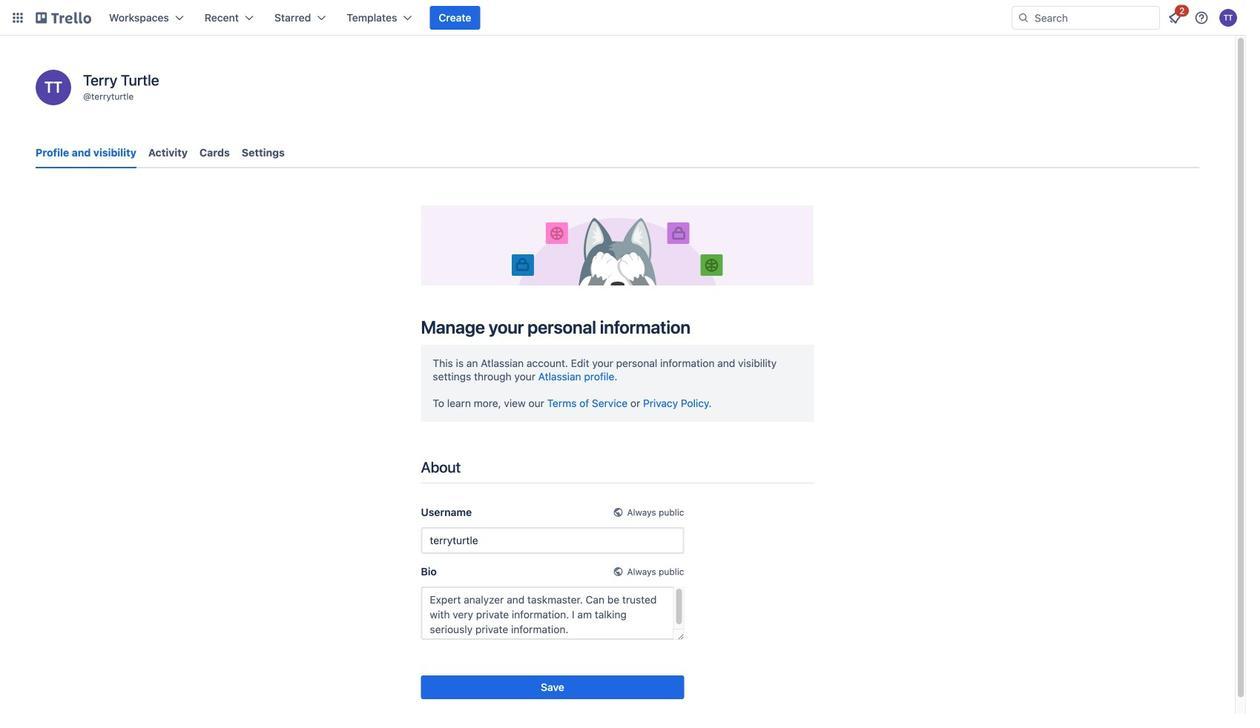 Task type: describe. For each thing, give the bounding box(es) containing it.
open information menu image
[[1194, 10, 1209, 25]]

Search field
[[1030, 7, 1159, 28]]

0 horizontal spatial terry turtle (terryturtle) image
[[36, 70, 71, 105]]

2 notifications image
[[1166, 9, 1184, 27]]

1 horizontal spatial terry turtle (terryturtle) image
[[1220, 9, 1237, 27]]



Task type: vqa. For each thing, say whether or not it's contained in the screenshot.
search field
yes



Task type: locate. For each thing, give the bounding box(es) containing it.
None text field
[[421, 587, 684, 640]]

back to home image
[[36, 6, 91, 30]]

primary element
[[0, 0, 1246, 36]]

None text field
[[421, 527, 684, 554]]

0 vertical spatial terry turtle (terryturtle) image
[[1220, 9, 1237, 27]]

terry turtle (terryturtle) image down the back to home image
[[36, 70, 71, 105]]

1 vertical spatial terry turtle (terryturtle) image
[[36, 70, 71, 105]]

terry turtle (terryturtle) image right open information menu icon
[[1220, 9, 1237, 27]]

search image
[[1018, 12, 1030, 24]]

terry turtle (terryturtle) image
[[1220, 9, 1237, 27], [36, 70, 71, 105]]



